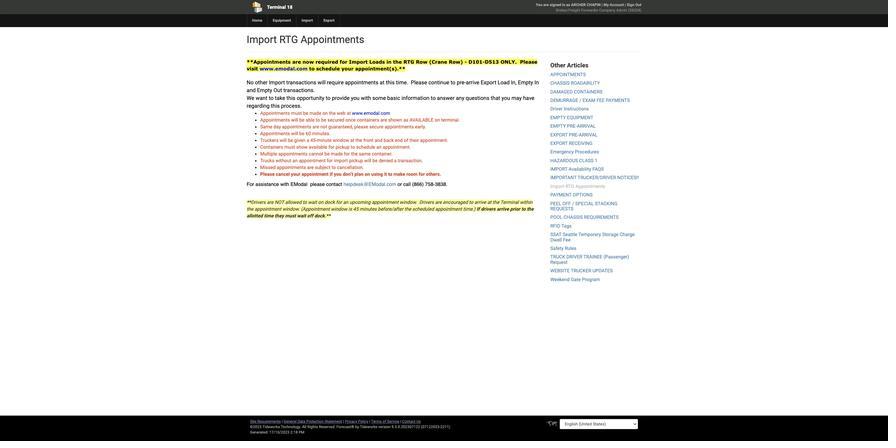 Task type: describe. For each thing, give the bounding box(es) containing it.
0 horizontal spatial this
[[271, 103, 280, 109]]

helpdesk@emodal.com
[[344, 182, 397, 187]]

other articles appointments chassis roadability damaged containers demurrage / exam fee payments driver instructions empty equipment empty pre-arrival export pre-arrival export receiving emergency procedures hazardous class 1 import availability faqs important trucker/driver notices!! import rtg appointments payment options peel off / special stacking requests pool chassis requirements rfid tags ssat seattle temporary storage charge dwell fee safety rules truck driver trainee (passenger) request website trucker updates weekend gate program
[[551, 62, 640, 282]]

0 vertical spatial your
[[342, 66, 354, 72]]

day
[[274, 124, 281, 130]]

service
[[387, 420, 400, 424]]

import down the home link
[[247, 34, 277, 45]]

out inside no other import transactions will require appointments at this time.  please continue to pre-arrive export load in, empty in and empty out transactions. we want to take this opportunity to provide you with some basic information to answer any questions that you may have regarding this process. appointments must be made on the web at www.emodal.com appointments will be able to be secured once containers are shown as available on terminal. same day appointments are not guaranteed, please secure appointments early. appointments will be 60 minutes. truckers will be given a 45-minute window at the front and back end of their appointment. containers must show available for pickup to schedule an appointment. multiple appointments cannot be made for the same container. trucks without an appointment for import pickup will be denied a transaction. missed appointments are subject to cancellation. please cancel your appointment if you don't plan on using it to make room for others.
[[274, 87, 282, 94]]

charge
[[620, 232, 635, 238]]

early.
[[415, 124, 427, 130]]

0 horizontal spatial www.emodal.com
[[260, 66, 308, 72]]

0 horizontal spatial please
[[260, 172, 275, 177]]

on right plan
[[365, 172, 370, 177]]

requirements
[[258, 420, 281, 424]]

1 horizontal spatial please
[[411, 79, 428, 86]]

technology.
[[281, 425, 301, 430]]

are inside you are signed in as archer chapin | my account | sign out broker/freight forwarder company admin (58204)
[[544, 3, 549, 7]]

be left given
[[288, 138, 293, 143]]

assistance
[[256, 182, 279, 187]]

the left scheduled
[[405, 207, 412, 212]]

damaged
[[551, 89, 573, 94]]

within
[[520, 200, 533, 205]]

shown
[[389, 117, 403, 123]]

to right it
[[389, 172, 393, 177]]

are inside **appointments are now required for import loads in the rtg row (crane row) - d101-d513 only.  please visit
[[293, 59, 301, 65]]

1 horizontal spatial made
[[331, 151, 343, 157]]

other
[[255, 79, 268, 86]]

appointments down show
[[279, 151, 308, 157]]

appointment up before/after
[[372, 200, 399, 205]]

hazardous
[[551, 158, 579, 163]]

the left same
[[351, 151, 358, 157]]

**
[[247, 200, 251, 205]]

call
[[404, 182, 411, 187]]

an inside drivers are not allowed to wait on dock for an upcoming appointment window.  drivers are encouraged to arrive at the terminal within the appointment window. (appointment window is 45 minutes before/after the scheduled appointment time.)
[[344, 200, 349, 205]]

require
[[327, 79, 344, 86]]

requirements
[[585, 215, 619, 220]]

forwarder
[[582, 8, 599, 13]]

to up if
[[332, 165, 336, 170]]

account
[[610, 3, 625, 7]]

cancellation.
[[337, 165, 364, 170]]

the inside if drivers arrive prior to the allotted time they must wait off dock.**
[[527, 207, 534, 212]]

will left 'require'
[[318, 79, 326, 86]]

2 horizontal spatial this
[[386, 79, 395, 86]]

the left the front
[[356, 138, 363, 143]]

©2023 tideworks
[[250, 425, 280, 430]]

required
[[316, 59, 338, 65]]

to inside if drivers arrive prior to the allotted time they must wait off dock.**
[[522, 207, 526, 212]]

pool
[[551, 215, 563, 220]]

truck driver trainee (passenger) request link
[[551, 255, 630, 265]]

company
[[600, 8, 616, 13]]

allotted
[[247, 213, 263, 219]]

appointments
[[551, 72, 586, 77]]

1 export from the top
[[551, 132, 568, 138]]

at down appointment(s).**
[[380, 79, 385, 86]]

export pre-arrival link
[[551, 132, 598, 138]]

safety rules link
[[551, 246, 577, 251]]

no
[[247, 79, 254, 86]]

container.
[[372, 151, 393, 157]]

for assistance with emodal  please contact helpdesk@emodal.com or call (866) 758-3838.
[[247, 182, 448, 187]]

minutes
[[360, 207, 377, 212]]

minutes.
[[312, 131, 331, 136]]

1 vertical spatial chassis
[[564, 215, 584, 220]]

payment options link
[[551, 192, 593, 198]]

appointments down without
[[277, 165, 306, 170]]

not
[[321, 124, 328, 130]]

plan
[[355, 172, 364, 177]]

admin
[[617, 8, 628, 13]]

other
[[551, 62, 566, 69]]

please inside no other import transactions will require appointments at this time.  please continue to pre-arrive export load in, empty in and empty out transactions. we want to take this opportunity to provide you with some basic information to answer any questions that you may have regarding this process. appointments must be made on the web at www.emodal.com appointments will be able to be secured once containers are shown as available on terminal. same day appointments are not guaranteed, please secure appointments early. appointments will be 60 minutes. truckers will be given a 45-minute window at the front and back end of their appointment. containers must show available for pickup to schedule an appointment. multiple appointments cannot be made for the same container. trucks without an appointment for import pickup will be denied a transaction. missed appointments are subject to cancellation. please cancel your appointment if you don't plan on using it to make room for others.
[[355, 124, 369, 130]]

| up 9.5.0.202307122
[[401, 420, 402, 424]]

0 vertical spatial www.emodal.com link
[[260, 66, 308, 72]]

on left terminal. at top
[[435, 117, 441, 123]]

to up cancellation.
[[351, 145, 355, 150]]

2 export from the top
[[551, 141, 568, 146]]

1 horizontal spatial www.emodal.com link
[[352, 111, 391, 116]]

2 drivers from the left
[[420, 200, 434, 205]]

prior
[[511, 207, 521, 212]]

the up drivers
[[493, 200, 500, 205]]

at up once
[[347, 111, 351, 116]]

drivers
[[481, 207, 496, 212]]

(appointment
[[301, 207, 330, 212]]

be up not
[[321, 117, 327, 123]]

to left pre-
[[451, 79, 456, 86]]

encouraged
[[443, 200, 468, 205]]

rtg inside other articles appointments chassis roadability damaged containers demurrage / exam fee payments driver instructions empty equipment empty pre-arrival export pre-arrival export receiving emergency procedures hazardous class 1 import availability faqs important trucker/driver notices!! import rtg appointments payment options peel off / special stacking requests pool chassis requirements rfid tags ssat seattle temporary storage charge dwell fee safety rules truck driver trainee (passenger) request website trucker updates weekend gate program
[[566, 184, 575, 189]]

back
[[384, 138, 394, 143]]

arrive inside no other import transactions will require appointments at this time.  please continue to pre-arrive export load in, empty in and empty out transactions. we want to take this opportunity to provide you with some basic information to answer any questions that you may have regarding this process. appointments must be made on the web at www.emodal.com appointments will be able to be secured once containers are shown as available on terminal. same day appointments are not guaranteed, please secure appointments early. appointments will be 60 minutes. truckers will be given a 45-minute window at the front and back end of their appointment. containers must show available for pickup to schedule an appointment. multiple appointments cannot be made for the same container. trucks without an appointment for import pickup will be denied a transaction. missed appointments are subject to cancellation. please cancel your appointment if you don't plan on using it to make room for others.
[[466, 79, 480, 86]]

0 vertical spatial an
[[377, 145, 382, 150]]

if drivers arrive prior to the allotted time they must wait off dock.**
[[247, 207, 534, 219]]

be left the 60
[[300, 131, 305, 136]]

appointments down "shown"
[[385, 124, 414, 130]]

of inside no other import transactions will require appointments at this time.  please continue to pre-arrive export load in, empty in and empty out transactions. we want to take this opportunity to provide you with some basic information to answer any questions that you may have regarding this process. appointments must be made on the web at www.emodal.com appointments will be able to be secured once containers are shown as available on terminal. same day appointments are not guaranteed, please secure appointments early. appointments will be 60 minutes. truckers will be given a 45-minute window at the front and back end of their appointment. containers must show available for pickup to schedule an appointment. multiple appointments cannot be made for the same container. trucks without an appointment for import pickup will be denied a transaction. missed appointments are subject to cancellation. please cancel your appointment if you don't plan on using it to make room for others.
[[404, 138, 409, 143]]

appointments link
[[551, 72, 586, 77]]

appointment down subject
[[302, 172, 329, 177]]

0 horizontal spatial schedule
[[317, 66, 340, 72]]

1 vertical spatial pickup
[[349, 158, 363, 164]]

continue
[[429, 79, 450, 86]]

| up forecast® on the left
[[343, 420, 344, 424]]

to right allowed
[[303, 200, 307, 205]]

0 horizontal spatial empty
[[257, 87, 273, 94]]

by
[[355, 425, 359, 430]]

export receiving link
[[551, 141, 593, 146]]

truck
[[551, 255, 566, 260]]

1 horizontal spatial appointment.
[[421, 138, 449, 143]]

on up secured at top
[[323, 111, 328, 116]]

using
[[372, 172, 383, 177]]

trucks
[[260, 158, 275, 164]]

front
[[364, 138, 374, 143]]

seattle
[[563, 232, 578, 238]]

missed
[[260, 165, 276, 170]]

60
[[306, 131, 311, 136]]

special
[[576, 201, 594, 206]]

scheduled
[[413, 207, 435, 212]]

be left able
[[300, 117, 305, 123]]

contact
[[327, 182, 343, 187]]

| left sign
[[626, 3, 627, 7]]

rights
[[308, 425, 318, 430]]

secured
[[328, 117, 345, 123]]

dock.**
[[315, 213, 331, 219]]

0 horizontal spatial and
[[247, 87, 256, 94]]

website trucker updates link
[[551, 268, 613, 274]]

request
[[551, 260, 568, 265]]

fee
[[597, 98, 605, 103]]

-
[[465, 59, 467, 65]]

0 vertical spatial rtg
[[280, 34, 298, 45]]

will down same
[[365, 158, 372, 164]]

temporary
[[579, 232, 602, 238]]

have
[[524, 95, 535, 101]]

damaged containers link
[[551, 89, 603, 94]]

export inside no other import transactions will require appointments at this time.  please continue to pre-arrive export load in, empty in and empty out transactions. we want to take this opportunity to provide you with some basic information to answer any questions that you may have regarding this process. appointments must be made on the web at www.emodal.com appointments will be able to be secured once containers are shown as available on terminal. same day appointments are not guaranteed, please secure appointments early. appointments will be 60 minutes. truckers will be given a 45-minute window at the front and back end of their appointment. containers must show available for pickup to schedule an appointment. multiple appointments cannot be made for the same container. trucks without an appointment for import pickup will be denied a transaction. missed appointments are subject to cancellation. please cancel your appointment if you don't plan on using it to make room for others.
[[481, 79, 497, 86]]

appointments up the 60
[[282, 124, 312, 130]]

out inside you are signed in as archer chapin | my account | sign out broker/freight forwarder company admin (58204)
[[636, 3, 642, 7]]

if
[[330, 172, 333, 177]]

storage
[[603, 232, 619, 238]]

time.)
[[464, 207, 476, 212]]

0 horizontal spatial please
[[310, 182, 325, 187]]

hazardous class 1 link
[[551, 158, 598, 163]]

be right cannot
[[325, 151, 330, 157]]

the inside **appointments are now required for import loads in the rtg row (crane row) - d101-d513 only.  please visit
[[394, 59, 402, 65]]

reserved.
[[319, 425, 336, 430]]

sign
[[627, 3, 635, 7]]

availability
[[569, 167, 592, 172]]

1 horizontal spatial you
[[351, 95, 360, 101]]

forecast®
[[337, 425, 355, 430]]

| up the tideworks
[[370, 420, 371, 424]]

1 vertical spatial and
[[375, 138, 383, 143]]

1 vertical spatial /
[[573, 201, 575, 206]]

45
[[354, 207, 359, 212]]

import inside other articles appointments chassis roadability damaged containers demurrage / exam fee payments driver instructions empty equipment empty pre-arrival export pre-arrival export receiving emergency procedures hazardous class 1 import availability faqs important trucker/driver notices!! import rtg appointments payment options peel off / special stacking requests pool chassis requirements rfid tags ssat seattle temporary storage charge dwell fee safety rules truck driver trainee (passenger) request website trucker updates weekend gate program
[[551, 184, 565, 189]]

for down minute
[[329, 145, 335, 150]]

9.5.0.202307122
[[392, 425, 421, 430]]

0 horizontal spatial appointment.
[[383, 145, 411, 150]]

will up containers
[[280, 138, 287, 143]]

be up able
[[303, 111, 309, 116]]

www.emodal.com inside no other import transactions will require appointments at this time.  please continue to pre-arrive export load in, empty in and empty out transactions. we want to take this opportunity to provide you with some basic information to answer any questions that you may have regarding this process. appointments must be made on the web at www.emodal.com appointments will be able to be secured once containers are shown as available on terminal. same day appointments are not guaranteed, please secure appointments early. appointments will be 60 minutes. truckers will be given a 45-minute window at the front and back end of their appointment. containers must show available for pickup to schedule an appointment. multiple appointments cannot be made for the same container. trucks without an appointment for import pickup will be denied a transaction. missed appointments are subject to cancellation. please cancel your appointment if you don't plan on using it to make room for others.
[[352, 111, 391, 116]]

in inside you are signed in as archer chapin | my account | sign out broker/freight forwarder company admin (58204)
[[563, 3, 566, 7]]

weekend gate program link
[[551, 277, 601, 282]]

**appointments
[[247, 59, 291, 65]]

emergency
[[551, 149, 574, 155]]

basic
[[388, 95, 401, 101]]



Task type: locate. For each thing, give the bounding box(es) containing it.
0 horizontal spatial an
[[293, 158, 298, 164]]

terminal left 18 on the left top of the page
[[267, 4, 286, 10]]

0 vertical spatial made
[[310, 111, 322, 116]]

protection
[[307, 420, 324, 424]]

1 horizontal spatial a
[[395, 158, 397, 164]]

window down guaranteed,
[[333, 138, 349, 143]]

0 vertical spatial a
[[307, 138, 310, 143]]

privacy
[[345, 420, 358, 424]]

import inside **appointments are now required for import loads in the rtg row (crane row) - d101-d513 only.  please visit
[[349, 59, 368, 65]]

0 horizontal spatial terminal
[[267, 4, 286, 10]]

chassis
[[551, 80, 570, 86], [564, 215, 584, 220]]

2 vertical spatial rtg
[[566, 184, 575, 189]]

pickup up import
[[336, 145, 350, 150]]

at inside drivers are not allowed to wait on dock for an upcoming appointment window.  drivers are encouraged to arrive at the terminal within the appointment window. (appointment window is 45 minutes before/after the scheduled appointment time.)
[[488, 200, 492, 205]]

1 vertical spatial with
[[281, 182, 289, 187]]

0 horizontal spatial /
[[573, 201, 575, 206]]

1 vertical spatial arrival
[[579, 132, 598, 138]]

on up (appointment
[[318, 200, 324, 205]]

1 drivers from the left
[[251, 200, 266, 205]]

please up in
[[521, 59, 538, 65]]

1 horizontal spatial of
[[404, 138, 409, 143]]

for right room
[[419, 172, 425, 177]]

trucker/driver
[[578, 175, 617, 181]]

peel off / special stacking requests link
[[551, 201, 618, 212]]

appointment
[[299, 158, 326, 164], [302, 172, 329, 177], [372, 200, 399, 205], [255, 207, 282, 212], [436, 207, 462, 212]]

0 vertical spatial empty
[[518, 79, 534, 86]]

window inside no other import transactions will require appointments at this time.  please continue to pre-arrive export load in, empty in and empty out transactions. we want to take this opportunity to provide you with some basic information to answer any questions that you may have regarding this process. appointments must be made on the web at www.emodal.com appointments will be able to be secured once containers are shown as available on terminal. same day appointments are not guaranteed, please secure appointments early. appointments will be 60 minutes. truckers will be given a 45-minute window at the front and back end of their appointment. containers must show available for pickup to schedule an appointment. multiple appointments cannot be made for the same container. trucks without an appointment for import pickup will be denied a transaction. missed appointments are subject to cancellation. please cancel your appointment if you don't plan on using it to make room for others.
[[333, 138, 349, 143]]

schedule down required
[[317, 66, 340, 72]]

appointment up time
[[255, 207, 282, 212]]

appointments inside other articles appointments chassis roadability damaged containers demurrage / exam fee payments driver instructions empty equipment empty pre-arrival export pre-arrival export receiving emergency procedures hazardous class 1 import availability faqs important trucker/driver notices!! import rtg appointments payment options peel off / special stacking requests pool chassis requirements rfid tags ssat seattle temporary storage charge dwell fee safety rules truck driver trainee (passenger) request website trucker updates weekend gate program
[[576, 184, 606, 189]]

pool chassis requirements link
[[551, 215, 619, 220]]

terminal inside drivers are not allowed to wait on dock for an upcoming appointment window.  drivers are encouraged to arrive at the terminal within the appointment window. (appointment window is 45 minutes before/after the scheduled appointment time.)
[[501, 200, 519, 205]]

at left the front
[[351, 138, 355, 143]]

1 vertical spatial please
[[411, 79, 428, 86]]

rtg inside **appointments are now required for import loads in the rtg row (crane row) - d101-d513 only.  please visit
[[404, 59, 415, 65]]

show
[[297, 145, 308, 150]]

this
[[386, 79, 395, 86], [287, 95, 296, 101], [271, 103, 280, 109]]

chassis up tags
[[564, 215, 584, 220]]

1 vertical spatial terminal
[[501, 200, 519, 205]]

0 vertical spatial this
[[386, 79, 395, 86]]

as right "shown"
[[404, 117, 409, 123]]

are
[[544, 3, 549, 7], [293, 59, 301, 65], [381, 117, 387, 123], [313, 124, 319, 130], [307, 165, 314, 170], [267, 200, 274, 205], [436, 200, 442, 205]]

schedule up same
[[357, 145, 376, 150]]

| left "my"
[[602, 3, 603, 7]]

don't
[[343, 172, 354, 177]]

0 vertical spatial empty
[[551, 115, 566, 120]]

0 vertical spatial in
[[563, 3, 566, 7]]

1 vertical spatial an
[[293, 158, 298, 164]]

in up appointment(s).**
[[387, 59, 392, 65]]

or
[[398, 182, 402, 187]]

2 vertical spatial must
[[285, 213, 296, 219]]

will down process.
[[291, 117, 298, 123]]

broker/freight
[[557, 8, 581, 13]]

this up basic
[[386, 79, 395, 86]]

1 horizontal spatial rtg
[[404, 59, 415, 65]]

on inside drivers are not allowed to wait on dock for an upcoming appointment window.  drivers are encouraged to arrive at the terminal within the appointment window. (appointment window is 45 minutes before/after the scheduled appointment time.)
[[318, 200, 324, 205]]

dock
[[325, 200, 335, 205]]

1 vertical spatial rtg
[[404, 59, 415, 65]]

ssat seattle temporary storage charge dwell fee link
[[551, 232, 635, 243]]

equipment link
[[268, 14, 296, 27]]

an right without
[[293, 158, 298, 164]]

www.emodal.com up containers
[[352, 111, 391, 116]]

your inside no other import transactions will require appointments at this time.  please continue to pre-arrive export load in, empty in and empty out transactions. we want to take this opportunity to provide you with some basic information to answer any questions that you may have regarding this process. appointments must be made on the web at www.emodal.com appointments will be able to be secured once containers are shown as available on terminal. same day appointments are not guaranteed, please secure appointments early. appointments will be 60 minutes. truckers will be given a 45-minute window at the front and back end of their appointment. containers must show available for pickup to schedule an appointment. multiple appointments cannot be made for the same container. trucks without an appointment for import pickup will be denied a transaction. missed appointments are subject to cancellation. please cancel your appointment if you don't plan on using it to make room for others.
[[291, 172, 301, 177]]

0 vertical spatial chassis
[[551, 80, 570, 86]]

for up import
[[344, 151, 350, 157]]

| left general
[[282, 420, 283, 424]]

in up broker/freight
[[563, 3, 566, 7]]

0 vertical spatial appointment.
[[421, 138, 449, 143]]

row
[[416, 59, 428, 65]]

please inside **appointments are now required for import loads in the rtg row (crane row) - d101-d513 only.  please visit
[[521, 59, 538, 65]]

arrive up questions at the right top of the page
[[466, 79, 480, 86]]

2 empty from the top
[[551, 124, 566, 129]]

helpdesk@emodal.com link
[[344, 182, 398, 187]]

to left answer
[[431, 95, 436, 101]]

1 vertical spatial made
[[331, 151, 343, 157]]

2 vertical spatial an
[[344, 200, 349, 205]]

(crane
[[430, 59, 448, 65]]

appointment. down early.
[[421, 138, 449, 143]]

1 vertical spatial this
[[287, 95, 296, 101]]

1 horizontal spatial as
[[567, 3, 571, 7]]

1 horizontal spatial out
[[636, 3, 642, 7]]

as
[[567, 3, 571, 7], [404, 117, 409, 123]]

(58204)
[[629, 8, 642, 13]]

of inside the site requirements | general data protection statement | privacy policy | terms of service | contact us ©2023 tideworks technology. all rights reserved. forecast® by tideworks version 9.5.0.202307122 (07122023-2211) generated: 17/10/2023 2:18 pm
[[383, 420, 387, 424]]

export left "load"
[[481, 79, 497, 86]]

terminal 18 link
[[247, 0, 406, 14]]

in
[[535, 79, 539, 86]]

drivers are not allowed to wait on dock for an upcoming appointment window.  drivers are encouraged to arrive at the terminal within the appointment window. (appointment window is 45 minutes before/after the scheduled appointment time.)
[[247, 200, 533, 212]]

1 horizontal spatial empty
[[518, 79, 534, 86]]

must inside if drivers arrive prior to the allotted time they must wait off dock.**
[[285, 213, 296, 219]]

with inside no other import transactions will require appointments at this time.  please continue to pre-arrive export load in, empty in and empty out transactions. we want to take this opportunity to provide you with some basic information to answer any questions that you may have regarding this process. appointments must be made on the web at www.emodal.com appointments will be able to be secured once containers are shown as available on terminal. same day appointments are not guaranteed, please secure appointments early. appointments will be 60 minutes. truckers will be given a 45-minute window at the front and back end of their appointment. containers must show available for pickup to schedule an appointment. multiple appointments cannot be made for the same container. trucks without an appointment for import pickup will be denied a transaction. missed appointments are subject to cancellation. please cancel your appointment if you don't plan on using it to make room for others.
[[361, 95, 371, 101]]

(866)
[[413, 182, 424, 187]]

pickup
[[336, 145, 350, 150], [349, 158, 363, 164]]

1 vertical spatial must
[[285, 145, 295, 150]]

at up drivers
[[488, 200, 492, 205]]

some
[[373, 95, 386, 101]]

please
[[355, 124, 369, 130], [310, 182, 325, 187]]

0 horizontal spatial in
[[387, 59, 392, 65]]

1 vertical spatial schedule
[[357, 145, 376, 150]]

0 horizontal spatial out
[[274, 87, 282, 94]]

your up 'require'
[[342, 66, 354, 72]]

be down container.
[[373, 158, 378, 164]]

export up export receiving link
[[551, 132, 568, 138]]

the up secured at top
[[329, 111, 336, 116]]

regarding
[[247, 103, 270, 109]]

will
[[318, 79, 326, 86], [291, 117, 298, 123], [291, 131, 298, 136], [280, 138, 287, 143], [365, 158, 372, 164]]

sign out link
[[627, 3, 642, 7]]

0 vertical spatial schedule
[[317, 66, 340, 72]]

to left provide
[[326, 95, 331, 101]]

to left take on the left of the page
[[269, 95, 274, 101]]

arrival up receiving
[[579, 132, 598, 138]]

to down within
[[522, 207, 526, 212]]

you right if
[[334, 172, 342, 177]]

0 vertical spatial please
[[521, 59, 538, 65]]

on
[[323, 111, 328, 116], [435, 117, 441, 123], [365, 172, 370, 177], [318, 200, 324, 205]]

ssat
[[551, 232, 562, 238]]

please up information
[[411, 79, 428, 86]]

45-
[[311, 138, 317, 143]]

it
[[385, 172, 387, 177]]

0 vertical spatial pre-
[[568, 124, 578, 129]]

schedule
[[317, 66, 340, 72], [357, 145, 376, 150]]

as up broker/freight
[[567, 3, 571, 7]]

2 horizontal spatial please
[[521, 59, 538, 65]]

1 vertical spatial export
[[551, 141, 568, 146]]

please down missed
[[260, 172, 275, 177]]

window inside drivers are not allowed to wait on dock for an upcoming appointment window.  drivers are encouraged to arrive at the terminal within the appointment window. (appointment window is 45 minutes before/after the scheduled appointment time.)
[[331, 207, 348, 212]]

0 vertical spatial arrival
[[578, 124, 596, 129]]

appointments down appointment(s).**
[[345, 79, 379, 86]]

please left contact at the left top
[[310, 182, 325, 187]]

1 horizontal spatial this
[[287, 95, 296, 101]]

rtg up the payment options link
[[566, 184, 575, 189]]

arrive inside if drivers arrive prior to the allotted time they must wait off dock.**
[[497, 207, 510, 212]]

archer
[[572, 3, 586, 7]]

this down take on the left of the page
[[271, 103, 280, 109]]

equipment
[[273, 18, 291, 23]]

that
[[491, 95, 501, 101]]

2 vertical spatial this
[[271, 103, 280, 109]]

1 empty from the top
[[551, 115, 566, 120]]

export
[[324, 18, 335, 23], [481, 79, 497, 86]]

0 vertical spatial arrive
[[466, 79, 480, 86]]

empty left in
[[518, 79, 534, 86]]

0 horizontal spatial of
[[383, 420, 387, 424]]

2 vertical spatial please
[[260, 172, 275, 177]]

for up www.emodal.com to schedule your appointment(s).**
[[340, 59, 348, 65]]

in inside **appointments are now required for import loads in the rtg row (crane row) - d101-d513 only.  please visit
[[387, 59, 392, 65]]

arrive inside drivers are not allowed to wait on dock for an upcoming appointment window.  drivers are encouraged to arrive at the terminal within the appointment window. (appointment window is 45 minutes before/after the scheduled appointment time.)
[[475, 200, 487, 205]]

appointment down encouraged
[[436, 207, 462, 212]]

1 vertical spatial www.emodal.com
[[352, 111, 391, 116]]

rtg left the row
[[404, 59, 415, 65]]

to right able
[[316, 117, 320, 123]]

0 vertical spatial out
[[636, 3, 642, 7]]

0 vertical spatial pickup
[[336, 145, 350, 150]]

1 horizontal spatial schedule
[[357, 145, 376, 150]]

schedule inside no other import transactions will require appointments at this time.  please continue to pre-arrive export load in, empty in and empty out transactions. we want to take this opportunity to provide you with some basic information to answer any questions that you may have regarding this process. appointments must be made on the web at www.emodal.com appointments will be able to be secured once containers are shown as available on terminal. same day appointments are not guaranteed, please secure appointments early. appointments will be 60 minutes. truckers will be given a 45-minute window at the front and back end of their appointment. containers must show available for pickup to schedule an appointment. multiple appointments cannot be made for the same container. trucks without an appointment for import pickup will be denied a transaction. missed appointments are subject to cancellation. please cancel your appointment if you don't plan on using it to make room for others.
[[357, 145, 376, 150]]

the up appointment(s).**
[[394, 59, 402, 65]]

1 vertical spatial window
[[331, 207, 348, 212]]

1 horizontal spatial /
[[580, 98, 582, 103]]

0 vertical spatial and
[[247, 87, 256, 94]]

given
[[295, 138, 306, 143]]

1 vertical spatial www.emodal.com link
[[352, 111, 391, 116]]

a left 45-
[[307, 138, 310, 143]]

upcoming
[[350, 200, 371, 205]]

no other import transactions will require appointments at this time.  please continue to pre-arrive export load in, empty in and empty out transactions. we want to take this opportunity to provide you with some basic information to answer any questions that you may have regarding this process. appointments must be made on the web at www.emodal.com appointments will be able to be secured once containers are shown as available on terminal. same day appointments are not guaranteed, please secure appointments early. appointments will be 60 minutes. truckers will be given a 45-minute window at the front and back end of their appointment. containers must show available for pickup to schedule an appointment. multiple appointments cannot be made for the same container. trucks without an appointment for import pickup will be denied a transaction. missed appointments are subject to cancellation. please cancel your appointment if you don't plan on using it to make room for others.
[[247, 79, 539, 177]]

import up the import rtg appointments in the top left of the page
[[302, 18, 313, 23]]

home link
[[247, 14, 268, 27]]

1 horizontal spatial please
[[355, 124, 369, 130]]

1 vertical spatial empty
[[257, 87, 273, 94]]

dwell
[[551, 237, 562, 243]]

empty down empty equipment link
[[551, 124, 566, 129]]

import right other
[[269, 79, 285, 86]]

1 vertical spatial pre-
[[570, 132, 579, 138]]

0 horizontal spatial a
[[307, 138, 310, 143]]

appointment(s).**
[[356, 66, 406, 72]]

my
[[604, 3, 609, 7]]

for inside **appointments are now required for import loads in the rtg row (crane row) - d101-d513 only.  please visit
[[340, 59, 348, 65]]

terminal inside terminal 18 link
[[267, 4, 286, 10]]

of right end
[[404, 138, 409, 143]]

take
[[275, 95, 285, 101]]

0 vertical spatial export
[[551, 132, 568, 138]]

2 vertical spatial arrive
[[497, 207, 510, 212]]

demurrage
[[551, 98, 579, 103]]

the down **
[[247, 207, 254, 212]]

payment
[[551, 192, 572, 198]]

chapin
[[587, 3, 601, 7]]

contact
[[403, 420, 416, 424]]

www.emodal.com link down **appointments
[[260, 66, 308, 72]]

for up subject
[[327, 158, 333, 164]]

1 horizontal spatial your
[[342, 66, 354, 72]]

if
[[477, 207, 480, 212]]

1 vertical spatial of
[[383, 420, 387, 424]]

exam
[[583, 98, 596, 103]]

program
[[582, 277, 601, 282]]

rtg down equipment link
[[280, 34, 298, 45]]

0 vertical spatial of
[[404, 138, 409, 143]]

truckers
[[260, 138, 279, 143]]

1 horizontal spatial wait
[[308, 200, 317, 205]]

0 horizontal spatial your
[[291, 172, 301, 177]]

wait inside if drivers arrive prior to the allotted time they must wait off dock.**
[[297, 213, 306, 219]]

0 horizontal spatial export
[[324, 18, 335, 23]]

0 vertical spatial with
[[361, 95, 371, 101]]

www.emodal.com link
[[260, 66, 308, 72], [352, 111, 391, 116]]

arrive left the prior
[[497, 207, 510, 212]]

driver instructions link
[[551, 106, 589, 112]]

with left some
[[361, 95, 371, 101]]

0 vertical spatial window
[[333, 138, 349, 143]]

www.emodal.com link up containers
[[352, 111, 391, 116]]

guaranteed,
[[329, 124, 353, 130]]

arrival
[[578, 124, 596, 129], [579, 132, 598, 138]]

arrive up the if
[[475, 200, 487, 205]]

will up given
[[291, 131, 298, 136]]

please
[[521, 59, 538, 65], [411, 79, 428, 86], [260, 172, 275, 177]]

appointments
[[301, 34, 365, 45], [260, 111, 290, 116], [260, 117, 290, 123], [260, 131, 290, 136], [576, 184, 606, 189]]

out up the (58204)
[[636, 3, 642, 7]]

as inside no other import transactions will require appointments at this time.  please continue to pre-arrive export load in, empty in and empty out transactions. we want to take this opportunity to provide you with some basic information to answer any questions that you may have regarding this process. appointments must be made on the web at www.emodal.com appointments will be able to be secured once containers are shown as available on terminal. same day appointments are not guaranteed, please secure appointments early. appointments will be 60 minutes. truckers will be given a 45-minute window at the front and back end of their appointment. containers must show available for pickup to schedule an appointment. multiple appointments cannot be made for the same container. trucks without an appointment for import pickup will be denied a transaction. missed appointments are subject to cancellation. please cancel your appointment if you don't plan on using it to make room for others.
[[404, 117, 409, 123]]

0 vertical spatial www.emodal.com
[[260, 66, 308, 72]]

drivers up scheduled
[[420, 200, 434, 205]]

0 horizontal spatial with
[[281, 182, 289, 187]]

for
[[247, 182, 254, 187]]

make
[[394, 172, 406, 177]]

2 horizontal spatial you
[[502, 95, 511, 101]]

/ left exam
[[580, 98, 582, 103]]

pre-
[[568, 124, 578, 129], [570, 132, 579, 138]]

1 vertical spatial appointment.
[[383, 145, 411, 150]]

drivers up allotted
[[251, 200, 266, 205]]

0 horizontal spatial you
[[334, 172, 342, 177]]

0 horizontal spatial drivers
[[251, 200, 266, 205]]

3838.
[[435, 182, 448, 187]]

you are signed in as archer chapin | my account | sign out broker/freight forwarder company admin (58204)
[[536, 3, 642, 13]]

0 vertical spatial wait
[[308, 200, 317, 205]]

import rtg appointments
[[247, 34, 365, 45]]

please down containers
[[355, 124, 369, 130]]

opportunity
[[297, 95, 325, 101]]

loads
[[370, 59, 385, 65]]

contact us link
[[403, 420, 421, 424]]

site requirements link
[[250, 420, 281, 424]]

chassis up the damaged
[[551, 80, 570, 86]]

as inside you are signed in as archer chapin | my account | sign out broker/freight forwarder company admin (58204)
[[567, 3, 571, 7]]

0 horizontal spatial www.emodal.com link
[[260, 66, 308, 72]]

wait left off
[[297, 213, 306, 219]]

0 vertical spatial must
[[291, 111, 302, 116]]

wait inside drivers are not allowed to wait on dock for an upcoming appointment window.  drivers are encouraged to arrive at the terminal within the appointment window. (appointment window is 45 minutes before/after the scheduled appointment time.)
[[308, 200, 317, 205]]

receiving
[[570, 141, 593, 146]]

1 horizontal spatial and
[[375, 138, 383, 143]]

export down terminal 18 link
[[324, 18, 335, 23]]

0 horizontal spatial made
[[310, 111, 322, 116]]

wait up (appointment
[[308, 200, 317, 205]]

0 vertical spatial /
[[580, 98, 582, 103]]

terminal up the prior
[[501, 200, 519, 205]]

to down now
[[310, 66, 315, 72]]

generated:
[[250, 431, 269, 435]]

1 vertical spatial arrive
[[475, 200, 487, 205]]

made up able
[[310, 111, 322, 116]]

website
[[551, 268, 570, 274]]

import
[[302, 18, 313, 23], [247, 34, 277, 45], [349, 59, 368, 65], [269, 79, 285, 86], [551, 184, 565, 189]]

1 vertical spatial in
[[387, 59, 392, 65]]

import left loads
[[349, 59, 368, 65]]

1 vertical spatial as
[[404, 117, 409, 123]]

empty down driver
[[551, 115, 566, 120]]

the down within
[[527, 207, 534, 212]]

0 horizontal spatial as
[[404, 117, 409, 123]]

window left is on the top
[[331, 207, 348, 212]]

for right the dock
[[336, 200, 342, 205]]

version
[[379, 425, 391, 430]]

17/10/2023
[[270, 431, 290, 435]]

import
[[551, 167, 568, 172]]

1 vertical spatial a
[[395, 158, 397, 164]]

appointment down cannot
[[299, 158, 326, 164]]

0 horizontal spatial rtg
[[280, 34, 298, 45]]

room
[[407, 172, 418, 177]]

emergency procedures link
[[551, 149, 600, 155]]

to up time.)
[[470, 200, 474, 205]]

1 vertical spatial please
[[310, 182, 325, 187]]

import inside no other import transactions will require appointments at this time.  please continue to pre-arrive export load in, empty in and empty out transactions. we want to take this opportunity to provide you with some basic information to answer any questions that you may have regarding this process. appointments must be made on the web at www.emodal.com appointments will be able to be secured once containers are shown as available on terminal. same day appointments are not guaranteed, please secure appointments early. appointments will be 60 minutes. truckers will be given a 45-minute window at the front and back end of their appointment. containers must show available for pickup to schedule an appointment. multiple appointments cannot be made for the same container. trucks without an appointment for import pickup will be denied a transaction. missed appointments are subject to cancellation. please cancel your appointment if you don't plan on using it to make room for others.
[[269, 79, 285, 86]]

trainee
[[584, 255, 603, 260]]

instructions
[[564, 106, 589, 112]]

0 vertical spatial export
[[324, 18, 335, 23]]

1 vertical spatial export
[[481, 79, 497, 86]]

1 horizontal spatial in
[[563, 3, 566, 7]]

you right provide
[[351, 95, 360, 101]]

for inside drivers are not allowed to wait on dock for an upcoming appointment window.  drivers are encouraged to arrive at the terminal within the appointment window. (appointment window is 45 minutes before/after the scheduled appointment time.)
[[336, 200, 342, 205]]

|
[[602, 3, 603, 7], [626, 3, 627, 7], [282, 420, 283, 424], [343, 420, 344, 424], [370, 420, 371, 424], [401, 420, 402, 424]]

1 horizontal spatial an
[[344, 200, 349, 205]]



Task type: vqa. For each thing, say whether or not it's contained in the screenshot.
**APPOINTMENTS ARE NOW REQUIRED FOR IMPORT LOADS IN THE RTG ROW (CRANE ROW) - D101-D513 ONLY.  PLEASE VISIT
yes



